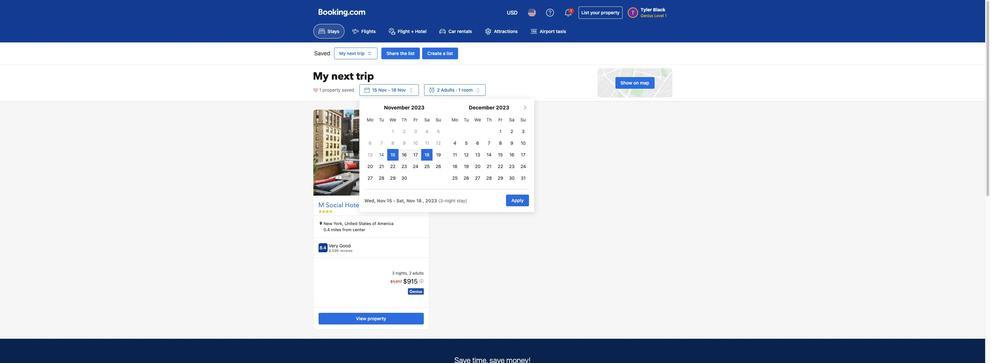 Task type: locate. For each thing, give the bounding box(es) containing it.
property for view property
[[368, 316, 386, 321]]

0 horizontal spatial 9
[[403, 140, 406, 146]]

24 left 25 november 2023 checkbox
[[413, 164, 419, 169]]

26 right 25 november 2023 checkbox
[[436, 164, 441, 169]]

my next trip inside button
[[339, 51, 365, 56]]

united
[[345, 221, 358, 226]]

tu up 7 november 2023 checkbox
[[379, 117, 384, 123]]

2 tu from the left
[[464, 117, 469, 123]]

1 december 2023 element from the left
[[365, 114, 444, 184]]

- left sat,
[[393, 198, 395, 204]]

0 horizontal spatial 21
[[379, 164, 384, 169]]

property left saved
[[323, 87, 341, 93]]

0 horizontal spatial 25
[[424, 164, 430, 169]]

2 28 from the left
[[487, 175, 492, 181]]

7 December 2023 checkbox
[[488, 140, 491, 146]]

1 right the level at the top
[[665, 13, 667, 18]]

8 for 8 'option'
[[392, 140, 394, 146]]

1
[[570, 8, 572, 13], [665, 13, 667, 18], [319, 87, 322, 93], [459, 87, 461, 93], [392, 129, 394, 134], [500, 129, 502, 134]]

2 horizontal spatial 2023
[[496, 105, 510, 111]]

1 horizontal spatial 8
[[499, 140, 502, 146]]

list for share the list
[[408, 51, 415, 56]]

sa up the 2 december 2023 "checkbox"
[[509, 117, 515, 123]]

next down flights link
[[347, 51, 356, 56]]

26
[[436, 164, 441, 169], [464, 175, 469, 181]]

2 27 from the left
[[475, 175, 481, 181]]

1 horizontal spatial december 2023 element
[[449, 114, 529, 184]]

december 2023 element for november
[[365, 114, 444, 184]]

1 horizontal spatial mo
[[452, 117, 458, 123]]

0 vertical spatial my
[[339, 51, 346, 56]]

0 vertical spatial next
[[347, 51, 356, 56]]

13 left 14 december 2023 checkbox
[[476, 152, 480, 158]]

14 left 15 december 2023 option
[[487, 152, 492, 158]]

1 December 2023 checkbox
[[500, 129, 502, 134]]

1 th from the left
[[402, 117, 407, 123]]

2 21 from the left
[[487, 164, 492, 169]]

fr up 3 november 2023 "checkbox"
[[414, 117, 418, 123]]

th down december 2023
[[487, 117, 492, 123]]

29 right "28 november 2023" checkbox at the top left
[[390, 175, 396, 181]]

29 for the 29 checkbox
[[498, 175, 503, 181]]

sa up 4 option
[[425, 117, 430, 123]]

1 horizontal spatial 12
[[464, 152, 469, 158]]

hotel left wed,
[[345, 201, 361, 210]]

0 horizontal spatial 8
[[392, 140, 394, 146]]

2 adults                                           · 1 room
[[437, 87, 473, 93]]

23 for the 23 december 2023 option
[[509, 164, 515, 169]]

0 horizontal spatial 10
[[413, 140, 418, 146]]

1 horizontal spatial 16
[[510, 152, 515, 158]]

0 horizontal spatial 14
[[379, 152, 384, 158]]

0 vertical spatial 19
[[436, 152, 441, 158]]

2023 right november
[[411, 105, 425, 111]]

1 vertical spatial my
[[313, 69, 329, 84]]

1 21 from the left
[[379, 164, 384, 169]]

0 horizontal spatial 4
[[426, 129, 429, 134]]

1 vertical spatial 5
[[465, 140, 468, 146]]

1 inside button
[[570, 8, 572, 13]]

2 14 from the left
[[487, 152, 492, 158]]

0 horizontal spatial property
[[323, 87, 341, 93]]

10 for the 10 december 2023 option
[[521, 140, 526, 146]]

new up 0.4
[[324, 221, 332, 226]]

2 7 from the left
[[488, 140, 491, 146]]

times
[[363, 201, 380, 210]]

2 su from the left
[[521, 117, 526, 123]]

flights link
[[347, 24, 381, 39]]

0 horizontal spatial 12
[[436, 140, 441, 146]]

10 December 2023 checkbox
[[521, 140, 526, 146]]

17 right the 16 checkbox
[[414, 152, 418, 158]]

30 November 2023 checkbox
[[402, 175, 407, 181]]

1 horizontal spatial 29
[[498, 175, 503, 181]]

1 27 from the left
[[368, 175, 373, 181]]

,
[[423, 198, 424, 204]]

4
[[426, 129, 429, 134], [454, 140, 457, 146]]

1 28 from the left
[[379, 175, 384, 181]]

1 vertical spatial 4
[[454, 140, 457, 146]]

24 for 24 november 2023 checkbox
[[413, 164, 419, 169]]

1 14 from the left
[[379, 152, 384, 158]]

2 horizontal spatial property
[[601, 10, 620, 15]]

1 horizontal spatial sa
[[509, 117, 515, 123]]

1 horizontal spatial my
[[339, 51, 346, 56]]

20 right the 19 december 2023 option
[[475, 164, 481, 169]]

12 right 11 option
[[464, 152, 469, 158]]

2 sa from the left
[[509, 117, 515, 123]]

1 fr from the left
[[414, 117, 418, 123]]

1 horizontal spatial 30
[[509, 175, 515, 181]]

create a list button
[[422, 48, 458, 59]]

26 December 2023 checkbox
[[464, 175, 469, 181]]

27 right 26 december 2023 option
[[475, 175, 481, 181]]

next
[[347, 51, 356, 56], [331, 69, 354, 84]]

2 24 from the left
[[521, 164, 526, 169]]

7 right 6 december 2023 option
[[488, 140, 491, 146]]

2 16 from the left
[[510, 152, 515, 158]]

0 vertical spatial hotel
[[415, 29, 427, 34]]

0 vertical spatial my next trip
[[339, 51, 365, 56]]

1 8 from the left
[[392, 140, 394, 146]]

1 horizontal spatial 20
[[475, 164, 481, 169]]

0 horizontal spatial 7
[[380, 140, 383, 146]]

tu
[[379, 117, 384, 123], [464, 117, 469, 123]]

1 23 from the left
[[402, 164, 407, 169]]

23 December 2023 checkbox
[[509, 164, 515, 169]]

1 horizontal spatial -
[[393, 198, 395, 204]]

28 for "28 november 2023" checkbox at the top left
[[379, 175, 384, 181]]

my
[[339, 51, 346, 56], [313, 69, 329, 84]]

hotel inside the flight + hotel link
[[415, 29, 427, 34]]

list right the
[[408, 51, 415, 56]]

1 20 from the left
[[368, 164, 373, 169]]

nov up november 2023
[[398, 87, 406, 93]]

0 horizontal spatial december 2023 element
[[365, 114, 444, 184]]

0 horizontal spatial 13
[[368, 152, 373, 158]]

21 right 20 checkbox
[[379, 164, 384, 169]]

list your property link
[[579, 6, 623, 19]]

23
[[402, 164, 407, 169], [509, 164, 515, 169]]

10 left 11 november 2023 option
[[413, 140, 418, 146]]

13 for 13 november 2023 option
[[368, 152, 373, 158]]

6 for 6 checkbox
[[369, 140, 372, 146]]

next up saved
[[331, 69, 354, 84]]

0 horizontal spatial 28
[[379, 175, 384, 181]]

2 9 from the left
[[511, 140, 514, 146]]

2 30 from the left
[[509, 175, 515, 181]]

2 November 2023 checkbox
[[403, 129, 406, 134]]

5 right 4 option
[[437, 129, 440, 134]]

stay)
[[457, 198, 467, 204]]

0 horizontal spatial 24
[[413, 164, 419, 169]]

hotel
[[415, 29, 427, 34], [345, 201, 361, 210]]

0 horizontal spatial 2023
[[411, 105, 425, 111]]

5 for 5 december 2023 checkbox on the left of page
[[465, 140, 468, 146]]

3 for november 2023
[[414, 129, 417, 134]]

22 November 2023 checkbox
[[390, 164, 396, 169]]

27 for 27 november 2023 option
[[368, 175, 373, 181]]

1 vertical spatial 26
[[464, 175, 469, 181]]

1 horizontal spatial 3
[[414, 129, 417, 134]]

30 right 29 november 2023 checkbox
[[402, 175, 407, 181]]

list
[[408, 51, 415, 56], [447, 51, 453, 56]]

1 su from the left
[[436, 117, 441, 123]]

1 22 from the left
[[390, 164, 396, 169]]

fr
[[414, 117, 418, 123], [499, 117, 503, 123]]

1 horizontal spatial 19
[[464, 164, 469, 169]]

14 right 13 november 2023 option
[[379, 152, 384, 158]]

25 December 2023 checkbox
[[452, 175, 458, 181]]

16 for 16 december 2023 checkbox
[[510, 152, 515, 158]]

1 we from the left
[[390, 117, 396, 123]]

9
[[403, 140, 406, 146], [511, 140, 514, 146]]

1 horizontal spatial new
[[404, 201, 418, 210]]

1 tu from the left
[[379, 117, 384, 123]]

car
[[449, 29, 456, 34]]

0 horizontal spatial my
[[313, 69, 329, 84]]

1 horizontal spatial fr
[[499, 117, 503, 123]]

property right view
[[368, 316, 386, 321]]

1 button
[[561, 5, 576, 20]]

flight + hotel link
[[384, 24, 432, 39]]

hotel inside the m social hotel times square new york link
[[345, 201, 361, 210]]

2023 right 'december'
[[496, 105, 510, 111]]

0 vertical spatial 26
[[436, 164, 441, 169]]

2
[[437, 87, 440, 93], [403, 129, 406, 134], [511, 129, 513, 134], [409, 271, 412, 276]]

0 vertical spatial 5
[[437, 129, 440, 134]]

1 10 from the left
[[413, 140, 418, 146]]

4 for 4 option
[[426, 129, 429, 134]]

0 horizontal spatial 29
[[390, 175, 396, 181]]

0 horizontal spatial 30
[[402, 175, 407, 181]]

1 horizontal spatial 28
[[487, 175, 492, 181]]

1 horizontal spatial property
[[368, 316, 386, 321]]

2 mo from the left
[[452, 117, 458, 123]]

2 december 2023 element from the left
[[449, 114, 529, 184]]

1 9 from the left
[[403, 140, 406, 146]]

4 right 3 november 2023 "checkbox"
[[426, 129, 429, 134]]

6 left 7 november 2023 checkbox
[[369, 140, 372, 146]]

hotel for social
[[345, 201, 361, 210]]

my right saved
[[339, 51, 346, 56]]

13 left 14 option
[[368, 152, 373, 158]]

19 for "19 november 2023" checkbox
[[436, 152, 441, 158]]

16 November 2023 checkbox
[[402, 152, 407, 158]]

1 mo from the left
[[367, 117, 374, 123]]

0 horizontal spatial 27
[[368, 175, 373, 181]]

28 for 28 checkbox
[[487, 175, 492, 181]]

23 right 22 december 2023 checkbox
[[509, 164, 515, 169]]

sa for december 2023
[[509, 117, 515, 123]]

1 horizontal spatial 9
[[511, 140, 514, 146]]

24 right the 23 december 2023 option
[[521, 164, 526, 169]]

1 vertical spatial -
[[393, 198, 395, 204]]

6 left 7 option
[[477, 140, 479, 146]]

4 for 4 december 2023 option
[[454, 140, 457, 146]]

map
[[640, 80, 650, 86]]

trip
[[357, 51, 365, 56], [356, 69, 374, 84]]

25 right 24 november 2023 checkbox
[[424, 164, 430, 169]]

reviews
[[340, 248, 353, 253]]

1 6 from the left
[[369, 140, 372, 146]]

11 left '12' checkbox
[[453, 152, 457, 158]]

1 vertical spatial my next trip
[[313, 69, 374, 84]]

trip down 'my next trip' button
[[356, 69, 374, 84]]

2 23 from the left
[[509, 164, 515, 169]]

1 horizontal spatial 17
[[521, 152, 526, 158]]

nov up november
[[379, 87, 387, 93]]

list right a
[[447, 51, 453, 56]]

0.4 miles from center
[[324, 227, 365, 232]]

1 horizontal spatial 23
[[509, 164, 515, 169]]

property right your
[[601, 10, 620, 15]]

trip down flights link
[[357, 51, 365, 56]]

29 December 2023 checkbox
[[498, 175, 503, 181]]

share
[[387, 51, 399, 56]]

27
[[368, 175, 373, 181], [475, 175, 481, 181]]

1 vertical spatial 11
[[453, 152, 457, 158]]

1 sa from the left
[[425, 117, 430, 123]]

1 horizontal spatial list
[[447, 51, 453, 56]]

1 vertical spatial hotel
[[345, 201, 361, 210]]

16
[[402, 152, 407, 158], [510, 152, 515, 158]]

3 left 4 option
[[414, 129, 417, 134]]

hotel right +
[[415, 29, 427, 34]]

24 November 2023 checkbox
[[413, 164, 419, 169]]

2 17 from the left
[[521, 152, 526, 158]]

2 December 2023 checkbox
[[511, 129, 513, 134]]

9 right 8 december 2023 checkbox
[[511, 140, 514, 146]]

sa for november 2023
[[425, 117, 430, 123]]

- up november
[[388, 87, 390, 93]]

2 6 from the left
[[477, 140, 479, 146]]

we down 'december'
[[475, 117, 481, 123]]

5 November 2023 checkbox
[[437, 129, 440, 134]]

0 horizontal spatial 11
[[425, 140, 429, 146]]

1 horizontal spatial 24
[[521, 164, 526, 169]]

genius
[[641, 13, 654, 18]]

0 vertical spatial 4
[[426, 129, 429, 134]]

states
[[359, 221, 371, 226]]

1 horizontal spatial 11
[[453, 152, 457, 158]]

1 horizontal spatial 4
[[454, 140, 457, 146]]

0 horizontal spatial 16
[[402, 152, 407, 158]]

2 we from the left
[[475, 117, 481, 123]]

8
[[392, 140, 394, 146], [499, 140, 502, 146]]

0 horizontal spatial hotel
[[345, 201, 361, 210]]

su up the 3 december 2023 option
[[521, 117, 526, 123]]

-
[[388, 87, 390, 93], [393, 198, 395, 204]]

15
[[372, 87, 377, 93], [391, 152, 395, 158], [498, 152, 503, 158], [387, 198, 392, 204]]

16 left 17 december 2023 checkbox at the top of page
[[510, 152, 515, 158]]

22 left the 23 december 2023 option
[[498, 164, 503, 169]]

0 horizontal spatial 23
[[402, 164, 407, 169]]

29 November 2023 checkbox
[[390, 175, 396, 181]]

15 November 2023 checkbox
[[391, 152, 395, 158]]

15 December 2023 checkbox
[[498, 152, 503, 158]]

2023 right ,
[[426, 198, 437, 204]]

2023
[[411, 105, 425, 111], [496, 105, 510, 111], [426, 198, 437, 204]]

2 22 from the left
[[498, 164, 503, 169]]

1 vertical spatial new
[[324, 221, 332, 226]]

1 horizontal spatial hotel
[[415, 29, 427, 34]]

mo for december 2023
[[452, 117, 458, 123]]

0 vertical spatial trip
[[357, 51, 365, 56]]

booking.com online hotel reservations image
[[319, 9, 365, 17]]

27 left "28 november 2023" checkbox at the top left
[[368, 175, 373, 181]]

12 for '12' checkbox
[[464, 152, 469, 158]]

22 left 23 option
[[390, 164, 396, 169]]

13
[[368, 152, 373, 158], [476, 152, 480, 158]]

1 17 from the left
[[414, 152, 418, 158]]

1 7 from the left
[[380, 140, 383, 146]]

scored  8.4 element
[[319, 243, 328, 252]]

3 left nights,
[[392, 271, 395, 276]]

0 horizontal spatial th
[[402, 117, 407, 123]]

8 right 7 option
[[499, 140, 502, 146]]

0 vertical spatial 11
[[425, 140, 429, 146]]

3 for december 2023
[[522, 129, 525, 134]]

21
[[379, 164, 384, 169], [487, 164, 492, 169]]

nov right sat,
[[407, 198, 415, 204]]

5 left 6 december 2023 option
[[465, 140, 468, 146]]

1 left list
[[570, 8, 572, 13]]

mo
[[367, 117, 374, 123], [452, 117, 458, 123]]

20 left 21 option
[[368, 164, 373, 169]]

1 list from the left
[[408, 51, 415, 56]]

1 13 from the left
[[368, 152, 373, 158]]

my next trip up saved
[[313, 69, 374, 84]]

4 left 5 december 2023 checkbox on the left of page
[[454, 140, 457, 146]]

mo up 4 december 2023 option
[[452, 117, 458, 123]]

18
[[391, 87, 397, 93], [425, 152, 430, 158], [453, 164, 458, 169], [416, 198, 422, 204]]

1 horizontal spatial 27
[[475, 175, 481, 181]]

18 December 2023 checkbox
[[453, 164, 458, 169]]

0 vertical spatial 12
[[436, 140, 441, 146]]

1 horizontal spatial 10
[[521, 140, 526, 146]]

1 horizontal spatial tu
[[464, 117, 469, 123]]

york,
[[334, 221, 344, 226]]

mo for november 2023
[[367, 117, 374, 123]]

we
[[390, 117, 396, 123], [475, 117, 481, 123]]

12 right 11 november 2023 option
[[436, 140, 441, 146]]

th up 2 november 2023 option
[[402, 117, 407, 123]]

8 December 2023 checkbox
[[499, 140, 502, 146]]

1 left 2 november 2023 option
[[392, 129, 394, 134]]

0 vertical spatial new
[[404, 201, 418, 210]]

new left ,
[[404, 201, 418, 210]]

26 for 26 option
[[436, 164, 441, 169]]

17 right 16 december 2023 checkbox
[[521, 152, 526, 158]]

18 left ,
[[416, 198, 422, 204]]

1 horizontal spatial 7
[[488, 140, 491, 146]]

23 right '22' checkbox
[[402, 164, 407, 169]]

0 horizontal spatial we
[[390, 117, 396, 123]]

13 November 2023 checkbox
[[368, 152, 373, 158]]

2 20 from the left
[[475, 164, 481, 169]]

19 for the 19 december 2023 option
[[464, 164, 469, 169]]

su for december 2023
[[521, 117, 526, 123]]

1 30 from the left
[[402, 175, 407, 181]]

15 right saved
[[372, 87, 377, 93]]

m social hotel times square new york
[[319, 201, 432, 210]]

2 th from the left
[[487, 117, 492, 123]]

2 vertical spatial property
[[368, 316, 386, 321]]

16 left 17 november 2023 "checkbox"
[[402, 152, 407, 158]]

0 horizontal spatial 20
[[368, 164, 373, 169]]

22
[[390, 164, 396, 169], [498, 164, 503, 169]]

property for 1 property saved
[[323, 87, 341, 93]]

7 for 7 option
[[488, 140, 491, 146]]

0 horizontal spatial tu
[[379, 117, 384, 123]]

0 horizontal spatial list
[[408, 51, 415, 56]]

26 left 27 december 2023 option
[[464, 175, 469, 181]]

1 horizontal spatial 13
[[476, 152, 480, 158]]

18 left the 19 december 2023 option
[[453, 164, 458, 169]]

8 for 8 december 2023 checkbox
[[499, 140, 502, 146]]

19 right 18 option
[[436, 152, 441, 158]]

1 horizontal spatial 25
[[452, 175, 458, 181]]

trip inside button
[[357, 51, 365, 56]]

0 horizontal spatial 17
[[414, 152, 418, 158]]

0 horizontal spatial 6
[[369, 140, 372, 146]]

2 13 from the left
[[476, 152, 480, 158]]

1 horizontal spatial 5
[[465, 140, 468, 146]]

2 10 from the left
[[521, 140, 526, 146]]

1 horizontal spatial we
[[475, 117, 481, 123]]

0 horizontal spatial sa
[[425, 117, 430, 123]]

my inside button
[[339, 51, 346, 56]]

tu for december
[[464, 117, 469, 123]]

7 November 2023 checkbox
[[380, 140, 383, 146]]

0 horizontal spatial 22
[[390, 164, 396, 169]]

create a list
[[428, 51, 453, 56]]

28 left the 29 checkbox
[[487, 175, 492, 181]]

29 right 28 checkbox
[[498, 175, 503, 181]]

1 horizontal spatial su
[[521, 117, 526, 123]]

11 right 10 checkbox
[[425, 140, 429, 146]]

0 horizontal spatial 5
[[437, 129, 440, 134]]

we up the 1 november 2023 option
[[390, 117, 396, 123]]

25
[[424, 164, 430, 169], [452, 175, 458, 181]]

14 for 14 option
[[379, 152, 384, 158]]

17
[[414, 152, 418, 158], [521, 152, 526, 158]]

0 horizontal spatial 26
[[436, 164, 441, 169]]

2 8 from the left
[[499, 140, 502, 146]]

my next trip down flights link
[[339, 51, 365, 56]]

19 December 2023 checkbox
[[464, 164, 469, 169]]

11
[[425, 140, 429, 146], [453, 152, 457, 158]]

property
[[601, 10, 620, 15], [323, 87, 341, 93], [368, 316, 386, 321]]

8 right 7 november 2023 checkbox
[[392, 140, 394, 146]]

2 list from the left
[[447, 51, 453, 56]]

su up 5 checkbox
[[436, 117, 441, 123]]

0 horizontal spatial su
[[436, 117, 441, 123]]

28 right 27 november 2023 option
[[379, 175, 384, 181]]

21 November 2023 checkbox
[[379, 164, 384, 169]]

19 left 20 option
[[464, 164, 469, 169]]

9 for 9 option
[[403, 140, 406, 146]]

new york, united states of america
[[324, 221, 394, 226]]

tu up 5 december 2023 checkbox on the left of page
[[464, 117, 469, 123]]

10 for 10 checkbox
[[413, 140, 418, 146]]

3 right the 2 december 2023 "checkbox"
[[522, 129, 525, 134]]

nov right wed,
[[377, 198, 386, 204]]

flight
[[398, 29, 410, 34]]

21 for 21 december 2023 option on the left of page
[[487, 164, 492, 169]]

1 29 from the left
[[390, 175, 396, 181]]

your
[[591, 10, 600, 15]]

9 for 9 checkbox
[[511, 140, 514, 146]]

1 right ·
[[459, 87, 461, 93]]

december 2023 element for december
[[449, 114, 529, 184]]

4 November 2023 checkbox
[[426, 129, 429, 134]]

fr up 1 december 2023 option
[[499, 117, 503, 123]]

tu for november
[[379, 117, 384, 123]]

taxis
[[556, 29, 566, 34]]

8 November 2023 checkbox
[[392, 140, 394, 146]]

su for november 2023
[[436, 117, 441, 123]]

next inside button
[[347, 51, 356, 56]]

new
[[404, 201, 418, 210], [324, 221, 332, 226]]

2 29 from the left
[[498, 175, 503, 181]]

view property link
[[319, 313, 424, 325]]

rentals
[[457, 29, 472, 34]]

27 for 27 december 2023 option
[[475, 175, 481, 181]]

30 left 31
[[509, 175, 515, 181]]

1 16 from the left
[[402, 152, 407, 158]]

nov
[[379, 87, 387, 93], [398, 87, 406, 93], [377, 198, 386, 204], [407, 198, 415, 204]]

show
[[621, 80, 633, 86]]

6 November 2023 checkbox
[[369, 140, 372, 146]]

1 24 from the left
[[413, 164, 419, 169]]

1 vertical spatial 19
[[464, 164, 469, 169]]

mo up 6 checkbox
[[367, 117, 374, 123]]

5
[[437, 129, 440, 134], [465, 140, 468, 146]]

december 2023 element
[[365, 114, 444, 184], [449, 114, 529, 184]]

0 horizontal spatial mo
[[367, 117, 374, 123]]

miles
[[331, 227, 341, 232]]

2 fr from the left
[[499, 117, 503, 123]]

2 horizontal spatial 3
[[522, 129, 525, 134]]



Task type: describe. For each thing, give the bounding box(es) containing it.
car rentals link
[[435, 24, 477, 39]]

create
[[428, 51, 442, 56]]

airport
[[540, 29, 555, 34]]

12 November 2023 checkbox
[[436, 140, 441, 146]]

car rentals
[[449, 29, 472, 34]]

nights,
[[396, 271, 408, 276]]

0 horizontal spatial new
[[324, 221, 332, 226]]

8.4
[[320, 245, 326, 250]]

13 December 2023 checkbox
[[476, 152, 480, 158]]

31
[[521, 175, 526, 181]]

2023 for december 2023
[[496, 105, 510, 111]]

1 left saved
[[319, 87, 322, 93]]

18 right 17 november 2023 "checkbox"
[[425, 152, 430, 158]]

7 for 7 november 2023 checkbox
[[380, 140, 383, 146]]

york
[[419, 201, 432, 210]]

$1,017
[[391, 279, 402, 284]]

wed,
[[365, 198, 376, 204]]

of
[[372, 221, 376, 226]]

new inside the m social hotel times square new york link
[[404, 201, 418, 210]]

1 horizontal spatial 2023
[[426, 198, 437, 204]]

15 right 14 december 2023 checkbox
[[498, 152, 503, 158]]

6 December 2023 checkbox
[[477, 140, 479, 146]]

november 2023
[[384, 105, 425, 111]]

15 left sat,
[[387, 198, 392, 204]]

21 December 2023 checkbox
[[487, 164, 492, 169]]

level
[[655, 13, 664, 18]]

m
[[319, 201, 324, 210]]

(3-
[[439, 198, 445, 204]]

good
[[340, 243, 351, 248]]

5 December 2023 checkbox
[[465, 140, 468, 146]]

tyler
[[641, 7, 652, 12]]

saved
[[314, 50, 330, 57]]

apply button
[[506, 195, 529, 206]]

november
[[384, 105, 410, 111]]

17 for 17 november 2023 "checkbox"
[[414, 152, 418, 158]]

attractions link
[[480, 24, 523, 39]]

25 for 25 november 2023 checkbox
[[424, 164, 430, 169]]

0 horizontal spatial -
[[388, 87, 390, 93]]

1 left the 2 december 2023 "checkbox"
[[500, 129, 502, 134]]

view
[[356, 316, 367, 321]]

a
[[443, 51, 446, 56]]

27 December 2023 checkbox
[[475, 175, 481, 181]]

20 December 2023 checkbox
[[475, 164, 481, 169]]

0 horizontal spatial 3
[[392, 271, 395, 276]]

show on map
[[621, 80, 650, 86]]

airport taxis link
[[526, 24, 572, 39]]

12 for the 12 checkbox
[[436, 140, 441, 146]]

3 November 2023 checkbox
[[414, 129, 417, 134]]

fr for november
[[414, 117, 418, 123]]

14 for 14 december 2023 checkbox
[[487, 152, 492, 158]]

18 November 2023 checkbox
[[425, 152, 430, 158]]

usd button
[[503, 5, 522, 20]]

5 for 5 checkbox
[[437, 129, 440, 134]]

$915
[[403, 277, 419, 285]]

next month image
[[521, 104, 529, 112]]

24 for 24 december 2023 option
[[521, 164, 526, 169]]

11 November 2023 checkbox
[[425, 140, 429, 146]]

0.4
[[324, 227, 330, 232]]

10 November 2023 checkbox
[[413, 140, 418, 146]]

social
[[326, 201, 344, 210]]

saved
[[342, 87, 354, 93]]

21 for 21 option
[[379, 164, 384, 169]]

11 December 2023 checkbox
[[453, 152, 457, 158]]

my next trip button
[[334, 48, 378, 59]]

fr for december
[[499, 117, 503, 123]]

19 November 2023 checkbox
[[436, 152, 441, 158]]

very
[[329, 243, 338, 248]]

16 December 2023 checkbox
[[510, 152, 515, 158]]

15 nov - 18 nov
[[372, 87, 406, 93]]

4 stars image
[[319, 210, 333, 213]]

22 December 2023 checkbox
[[498, 164, 503, 169]]

31 December 2023 checkbox
[[521, 175, 526, 181]]

25 November 2023 checkbox
[[424, 164, 430, 169]]

29 for 29 november 2023 checkbox
[[390, 175, 396, 181]]

28 December 2023 checkbox
[[487, 175, 492, 181]]

we for november 2023
[[390, 117, 396, 123]]

from  8,596 reviews element
[[329, 248, 353, 253]]

3 nights, 2 adults
[[392, 271, 424, 276]]

24 December 2023 checkbox
[[521, 164, 526, 169]]

sat,
[[397, 198, 405, 204]]

30 for '30 december 2023' option
[[509, 175, 515, 181]]

11 for 11 november 2023 option
[[425, 140, 429, 146]]

we for december 2023
[[475, 117, 481, 123]]

adults
[[413, 271, 424, 276]]

2023 for november 2023
[[411, 105, 425, 111]]

22 for '22' checkbox
[[390, 164, 396, 169]]

17 for 17 december 2023 checkbox at the top of page
[[521, 152, 526, 158]]

view property
[[356, 316, 386, 321]]

list for create a list
[[447, 51, 453, 56]]

+
[[411, 29, 414, 34]]

th for november
[[402, 117, 407, 123]]

night
[[445, 198, 456, 204]]

0 vertical spatial property
[[601, 10, 620, 15]]

america
[[378, 221, 394, 226]]

13 for 13 option
[[476, 152, 480, 158]]

23 for 23 option
[[402, 164, 407, 169]]

airport taxis
[[540, 29, 566, 34]]

show on map button
[[616, 77, 655, 89]]

26 November 2023 checkbox
[[436, 164, 441, 169]]

attractions
[[494, 29, 518, 34]]

black
[[653, 7, 666, 12]]

11 for 11 option
[[453, 152, 457, 158]]

hotel for +
[[415, 29, 427, 34]]

16 for the 16 checkbox
[[402, 152, 407, 158]]

6 for 6 december 2023 option
[[477, 140, 479, 146]]

1 November 2023 checkbox
[[392, 129, 394, 134]]

on
[[634, 80, 639, 86]]

9 November 2023 checkbox
[[403, 140, 406, 146]]

december 2023
[[469, 105, 510, 111]]

usd
[[507, 10, 518, 16]]

15 right 14 option
[[391, 152, 395, 158]]

1 inside tyler black genius level 1
[[665, 13, 667, 18]]

1 property saved
[[319, 87, 354, 93]]

17 November 2023 checkbox
[[414, 152, 418, 158]]

22 for 22 december 2023 checkbox
[[498, 164, 503, 169]]

8.4 very good 8,596 reviews
[[320, 243, 353, 253]]

tyler black genius level 1
[[641, 7, 667, 18]]

from
[[343, 227, 352, 232]]

flight + hotel
[[398, 29, 427, 34]]

20 November 2023 checkbox
[[368, 164, 373, 169]]

28 November 2023 checkbox
[[379, 175, 384, 181]]

18 up november
[[391, 87, 397, 93]]

december
[[469, 105, 495, 111]]

room
[[462, 87, 473, 93]]

·
[[456, 87, 457, 93]]

23 November 2023 checkbox
[[402, 164, 407, 169]]

30 December 2023 checkbox
[[509, 175, 515, 181]]

8,596
[[329, 248, 339, 253]]

flights
[[362, 29, 376, 34]]

20 for 20 option
[[475, 164, 481, 169]]

list your property
[[582, 10, 620, 15]]

14 December 2023 checkbox
[[487, 152, 492, 158]]

14 November 2023 checkbox
[[379, 152, 384, 158]]

list
[[582, 10, 589, 15]]

apply
[[512, 198, 524, 203]]

share the list
[[387, 51, 415, 56]]

25 for 25 option
[[452, 175, 458, 181]]

3 December 2023 checkbox
[[522, 129, 525, 134]]

wed, nov 15  - sat, nov 18 , 2023 (3-night stay)
[[365, 198, 467, 204]]

4 December 2023 checkbox
[[454, 140, 457, 146]]

30 for 30 november 2023 checkbox
[[402, 175, 407, 181]]

stays
[[328, 29, 340, 34]]

26 for 26 december 2023 option
[[464, 175, 469, 181]]

adults
[[441, 87, 455, 93]]

17 December 2023 checkbox
[[521, 152, 526, 158]]

27 November 2023 checkbox
[[368, 175, 373, 181]]

1 vertical spatial next
[[331, 69, 354, 84]]

12 December 2023 checkbox
[[464, 152, 469, 158]]

9 December 2023 checkbox
[[511, 140, 514, 146]]

m social hotel times square new york link
[[319, 201, 432, 210]]

center
[[353, 227, 365, 232]]

square
[[382, 201, 403, 210]]

20 for 20 checkbox
[[368, 164, 373, 169]]

stays link
[[313, 24, 345, 39]]

share the list button
[[382, 48, 420, 59]]

rated element
[[329, 243, 353, 249]]

th for december
[[487, 117, 492, 123]]

1 vertical spatial trip
[[356, 69, 374, 84]]

the
[[400, 51, 407, 56]]



Task type: vqa. For each thing, say whether or not it's contained in the screenshot.
accommodate does
no



